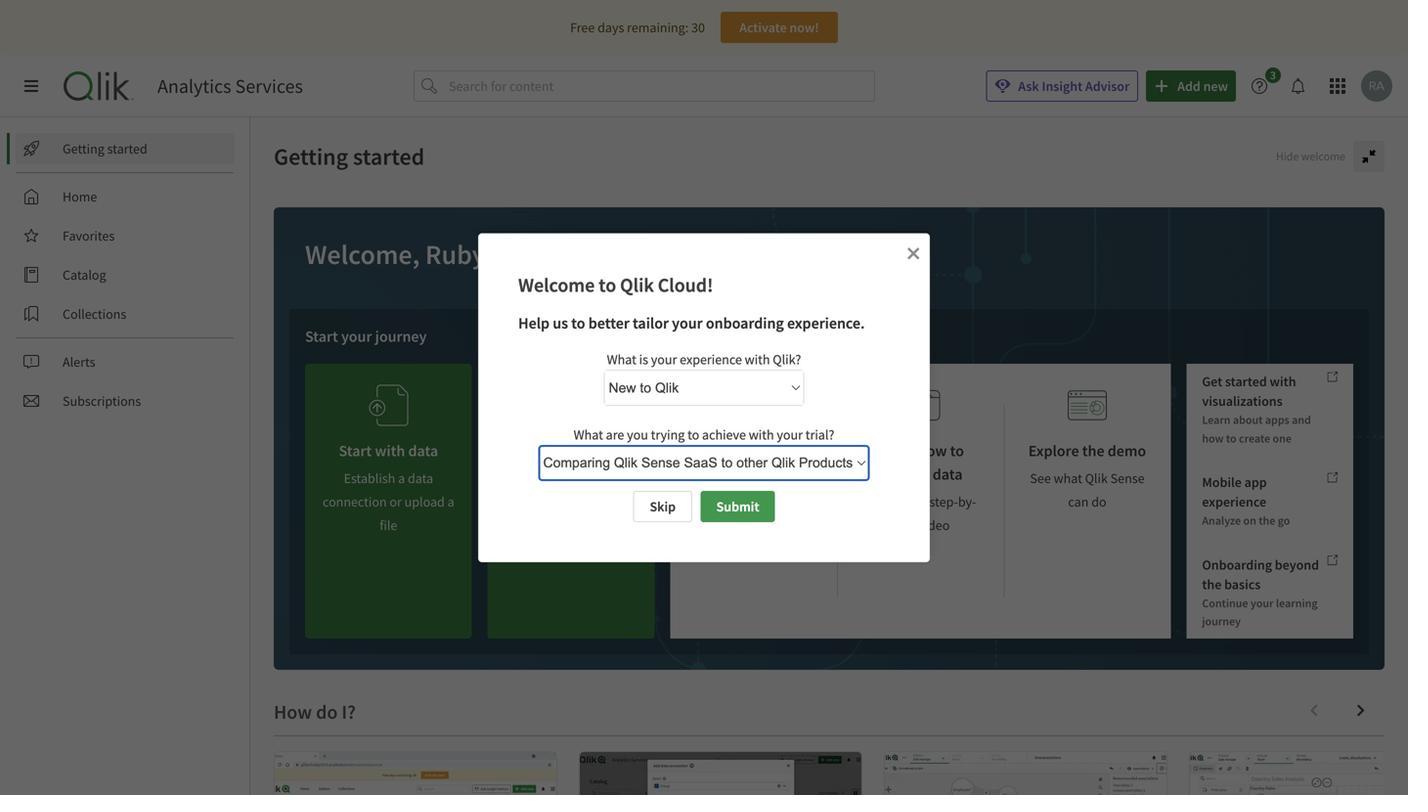 Task type: describe. For each thing, give the bounding box(es) containing it.
alerts
[[63, 353, 95, 371]]

getting started inside 'welcome, ruby anderson.' main content
[[274, 142, 425, 171]]

qlik inside "explore the demo see what qlik sense can do"
[[1085, 470, 1108, 487]]

1 vertical spatial users
[[545, 462, 575, 479]]

is
[[639, 351, 649, 368]]

more
[[670, 327, 703, 346]]

help
[[518, 314, 550, 333]]

onboarding
[[706, 314, 784, 333]]

data for analyze sample data
[[766, 493, 792, 511]]

journey inside onboarding beyond the basics continue your learning journey
[[1202, 614, 1241, 629]]

learn how to analyze data image
[[901, 380, 940, 431]]

ask insight advisor button
[[986, 70, 1139, 102]]

experience inside welcome to qlik sense cloud 'dialog'
[[680, 351, 742, 368]]

to inside the get started with visualizations learn about apps and how to create one
[[1227, 431, 1237, 446]]

invite users invite users via email.
[[510, 433, 633, 479]]

your inside onboarding beyond the basics continue your learning journey
[[1251, 596, 1274, 611]]

tailor
[[633, 314, 669, 333]]

submit button
[[701, 491, 775, 522]]

subscriptions
[[63, 392, 141, 410]]

analyze
[[879, 465, 930, 484]]

subscriptions link
[[16, 385, 235, 417]]

insight
[[1042, 77, 1083, 95]]

trying
[[651, 426, 685, 444]]

analyze inside mobile app experience analyze on the go
[[1202, 513, 1241, 528]]

can
[[1069, 493, 1089, 511]]

how inside learn how to analyze data follow this step-by- step video
[[918, 441, 947, 461]]

collections
[[63, 305, 126, 323]]

explore the demo image
[[1068, 380, 1107, 431]]

submit
[[717, 498, 760, 515]]

favorites
[[63, 227, 115, 245]]

anderson.
[[491, 237, 611, 271]]

the inside "explore the demo see what qlik sense can do"
[[1083, 441, 1105, 461]]

1 vertical spatial invite
[[510, 462, 542, 479]]

welcome,
[[305, 237, 420, 271]]

getting inside 'welcome, ruby anderson.' main content
[[274, 142, 348, 171]]

services
[[235, 74, 303, 98]]

create
[[1239, 431, 1271, 446]]

learn for learn the basics
[[488, 327, 525, 346]]

close sidebar menu image
[[23, 78, 39, 94]]

remaining:
[[627, 19, 689, 36]]

get
[[1202, 373, 1223, 390]]

welcome, ruby anderson. main content
[[250, 117, 1409, 795]]

what
[[1054, 470, 1083, 487]]

catalog link
[[16, 259, 235, 291]]

learn how to analyze data follow this step-by- step video
[[865, 441, 977, 534]]

better
[[589, 314, 630, 333]]

us
[[553, 314, 568, 333]]

to inside learn how to analyze data follow this step-by- step video
[[950, 441, 964, 461]]

the inside onboarding beyond the basics continue your learning journey
[[1202, 576, 1222, 593]]

activate
[[740, 19, 787, 36]]

ask insight advisor
[[1019, 77, 1130, 95]]

learning
[[1276, 596, 1318, 611]]

catalog
[[63, 266, 106, 284]]

one
[[1273, 431, 1292, 446]]

to right the us
[[572, 314, 586, 333]]

started inside the navigation pane element
[[107, 140, 147, 157]]

0 horizontal spatial journey
[[375, 327, 427, 346]]

alerts link
[[16, 346, 235, 378]]

app
[[1245, 474, 1267, 491]]

welcome
[[518, 273, 595, 297]]

skip button
[[633, 491, 693, 522]]

ruby
[[425, 237, 486, 271]]

analytics services element
[[157, 74, 303, 98]]

what for what is your experience with qlik?
[[607, 351, 637, 368]]

your right tailor
[[672, 314, 703, 333]]

analyze sample data experience data to insights
[[701, 441, 807, 534]]

beyond
[[1275, 556, 1320, 574]]

sample
[[757, 441, 806, 461]]

via
[[578, 462, 595, 479]]

to right trying
[[688, 426, 700, 444]]

the inside mobile app experience analyze on the go
[[1259, 513, 1276, 528]]

what is your experience with qlik?
[[607, 351, 801, 368]]

do
[[1092, 493, 1107, 511]]

the left the us
[[528, 327, 549, 346]]

you
[[627, 426, 648, 444]]

what are you trying to achieve with your trial?
[[574, 426, 835, 444]]

×
[[907, 238, 920, 265]]

data up experience
[[739, 465, 769, 484]]

2 vertical spatial with
[[749, 426, 774, 444]]

step
[[891, 516, 916, 534]]

0 vertical spatial users
[[574, 433, 610, 453]]

qlik?
[[773, 351, 801, 368]]

your left trial?
[[777, 426, 803, 444]]

free
[[570, 19, 595, 36]]

welcome to qlik sense cloud dialog
[[478, 233, 930, 562]]

skip
[[650, 498, 676, 515]]

by-
[[958, 493, 977, 511]]

onboarding beyond the basics continue your learning journey
[[1202, 556, 1320, 629]]

analyze sample data image
[[734, 380, 773, 431]]

apps
[[1266, 412, 1290, 427]]

experience inside mobile app experience analyze on the go
[[1202, 493, 1267, 511]]

to inside analyze sample data experience data to insights
[[795, 493, 807, 511]]



Task type: vqa. For each thing, say whether or not it's contained in the screenshot.
Ask
yes



Task type: locate. For each thing, give the bounding box(es) containing it.
0 horizontal spatial what
[[574, 426, 603, 444]]

0 horizontal spatial how
[[918, 441, 947, 461]]

start your journey
[[305, 327, 427, 346]]

getting started link
[[16, 133, 235, 164]]

1 vertical spatial qlik
[[1085, 470, 1108, 487]]

qlik inside 'dialog'
[[620, 273, 654, 297]]

to down sample
[[795, 493, 807, 511]]

journey down continue
[[1202, 614, 1241, 629]]

analyze left on on the right bottom of the page
[[1202, 513, 1241, 528]]

1 horizontal spatial getting started
[[274, 142, 425, 171]]

1 vertical spatial analyze
[[1202, 513, 1241, 528]]

0 vertical spatial with
[[745, 351, 770, 368]]

analyze up experience
[[702, 441, 754, 461]]

how inside the get started with visualizations learn about apps and how to create one
[[1202, 431, 1224, 446]]

to left create
[[1227, 431, 1237, 446]]

insights
[[732, 516, 776, 534]]

journey right the start
[[375, 327, 427, 346]]

days
[[598, 19, 624, 36]]

learn the basics
[[488, 327, 593, 346]]

getting up home
[[63, 140, 104, 157]]

0 vertical spatial basics
[[552, 327, 593, 346]]

ask
[[1019, 77, 1040, 95]]

0 horizontal spatial getting
[[63, 140, 104, 157]]

2 horizontal spatial learn
[[1202, 412, 1231, 427]]

with
[[745, 351, 770, 368], [1270, 373, 1297, 390], [749, 426, 774, 444]]

invite left the are
[[533, 433, 571, 453]]

navigation pane element
[[0, 125, 249, 425]]

learn
[[488, 327, 525, 346], [1202, 412, 1231, 427], [877, 441, 915, 461]]

invite left via
[[510, 462, 542, 479]]

with up apps at the bottom right
[[1270, 373, 1297, 390]]

your left learning
[[1251, 596, 1274, 611]]

activate now! link
[[721, 12, 838, 43]]

0 vertical spatial journey
[[375, 327, 427, 346]]

0 horizontal spatial basics
[[552, 327, 593, 346]]

getting started inside the navigation pane element
[[63, 140, 147, 157]]

with inside the get started with visualizations learn about apps and how to create one
[[1270, 373, 1297, 390]]

0 horizontal spatial analyze
[[702, 441, 754, 461]]

learn up the 'analyze'
[[877, 441, 915, 461]]

30
[[692, 19, 705, 36]]

experience down the more resources
[[680, 351, 742, 368]]

advisor
[[1086, 77, 1130, 95]]

what left the are
[[574, 426, 603, 444]]

home link
[[16, 181, 235, 212]]

help us to better tailor your onboarding experience.
[[518, 314, 865, 333]]

follow
[[865, 493, 903, 511]]

invite
[[533, 433, 571, 453], [510, 462, 542, 479]]

analytics services
[[157, 74, 303, 98]]

1 vertical spatial what
[[574, 426, 603, 444]]

experience down mobile
[[1202, 493, 1267, 511]]

video
[[918, 516, 950, 534]]

go
[[1278, 513, 1291, 528]]

email.
[[597, 462, 633, 479]]

1 vertical spatial journey
[[1202, 614, 1241, 629]]

this
[[906, 493, 927, 511]]

basics inside onboarding beyond the basics continue your learning journey
[[1225, 576, 1261, 593]]

0 horizontal spatial qlik
[[620, 273, 654, 297]]

the left demo
[[1083, 441, 1105, 461]]

experience
[[680, 351, 742, 368], [1202, 493, 1267, 511]]

sense
[[1111, 470, 1145, 487]]

1 horizontal spatial qlik
[[1085, 470, 1108, 487]]

1 horizontal spatial experience
[[1202, 493, 1267, 511]]

basics down onboarding
[[1225, 576, 1261, 593]]

experience.
[[787, 314, 865, 333]]

started
[[107, 140, 147, 157], [353, 142, 425, 171], [1226, 373, 1267, 390]]

what left is
[[607, 351, 637, 368]]

trial?
[[806, 426, 835, 444]]

getting
[[63, 140, 104, 157], [274, 142, 348, 171]]

collections link
[[16, 298, 235, 330]]

cloud!
[[658, 273, 713, 297]]

explore the demo see what qlik sense can do
[[1029, 441, 1147, 511]]

mobile
[[1202, 474, 1242, 491]]

welcome, ruby anderson.
[[305, 237, 611, 271]]

about
[[1233, 412, 1263, 427]]

your right is
[[651, 351, 677, 368]]

favorites link
[[16, 220, 235, 251]]

more resources
[[670, 327, 769, 346]]

users
[[574, 433, 610, 453], [545, 462, 575, 479]]

continue
[[1202, 596, 1249, 611]]

analytics
[[157, 74, 231, 98]]

are
[[606, 426, 624, 444]]

achieve
[[702, 426, 746, 444]]

see
[[1030, 470, 1051, 487]]

activate now!
[[740, 19, 819, 36]]

with right achieve
[[749, 426, 774, 444]]

1 horizontal spatial getting
[[274, 142, 348, 171]]

how
[[1202, 431, 1224, 446], [918, 441, 947, 461]]

1 horizontal spatial basics
[[1225, 576, 1261, 593]]

0 vertical spatial what
[[607, 351, 637, 368]]

learn inside the get started with visualizations learn about apps and how to create one
[[1202, 412, 1231, 427]]

the left the 'go'
[[1259, 513, 1276, 528]]

the up continue
[[1202, 576, 1222, 593]]

0 horizontal spatial learn
[[488, 327, 525, 346]]

free days remaining: 30
[[570, 19, 705, 36]]

mobile app experience analyze on the go
[[1202, 474, 1291, 528]]

what for what are you trying to achieve with your trial?
[[574, 426, 603, 444]]

resources
[[706, 327, 769, 346]]

1 horizontal spatial what
[[607, 351, 637, 368]]

0 vertical spatial experience
[[680, 351, 742, 368]]

0 vertical spatial invite
[[533, 433, 571, 453]]

step-
[[930, 493, 958, 511]]

1 horizontal spatial how
[[1202, 431, 1224, 446]]

qlik up tailor
[[620, 273, 654, 297]]

to up 'better'
[[599, 273, 616, 297]]

to up "by-"
[[950, 441, 964, 461]]

basics
[[552, 327, 593, 346], [1225, 576, 1261, 593]]

data inside learn how to analyze data follow this step-by- step video
[[933, 465, 963, 484]]

users up via
[[574, 433, 610, 453]]

0 vertical spatial learn
[[488, 327, 525, 346]]

0 horizontal spatial experience
[[680, 351, 742, 368]]

0 vertical spatial analyze
[[702, 441, 754, 461]]

0 horizontal spatial started
[[107, 140, 147, 157]]

2 vertical spatial learn
[[877, 441, 915, 461]]

and
[[1292, 412, 1312, 427]]

1 vertical spatial experience
[[1202, 493, 1267, 511]]

started inside the get started with visualizations learn about apps and how to create one
[[1226, 373, 1267, 390]]

qlik
[[620, 273, 654, 297], [1085, 470, 1108, 487]]

data up insights
[[766, 493, 792, 511]]

your
[[672, 314, 703, 333], [341, 327, 372, 346], [651, 351, 677, 368], [777, 426, 803, 444], [1251, 596, 1274, 611]]

learn inside learn how to analyze data follow this step-by- step video
[[877, 441, 915, 461]]

onboarding
[[1202, 556, 1273, 574]]

1 horizontal spatial journey
[[1202, 614, 1241, 629]]

hide welcome image
[[1362, 149, 1377, 164]]

start
[[305, 327, 338, 346]]

with left qlik?
[[745, 351, 770, 368]]

now!
[[790, 19, 819, 36]]

1 horizontal spatial started
[[353, 142, 425, 171]]

how left create
[[1202, 431, 1224, 446]]

0 vertical spatial qlik
[[620, 273, 654, 297]]

get started with visualizations learn about apps and how to create one
[[1202, 373, 1312, 446]]

data for learn how to analyze data
[[933, 465, 963, 484]]

on
[[1244, 513, 1257, 528]]

data up step-
[[933, 465, 963, 484]]

analyze
[[702, 441, 754, 461], [1202, 513, 1241, 528]]

explore
[[1029, 441, 1079, 461]]

journey
[[375, 327, 427, 346], [1202, 614, 1241, 629]]

0 horizontal spatial getting started
[[63, 140, 147, 157]]

× button
[[907, 238, 920, 265]]

1 horizontal spatial learn
[[877, 441, 915, 461]]

experience
[[701, 493, 764, 511]]

your right the start
[[341, 327, 372, 346]]

basics right help
[[552, 327, 593, 346]]

users left via
[[545, 462, 575, 479]]

analyze inside analyze sample data experience data to insights
[[702, 441, 754, 461]]

qlik up do
[[1085, 470, 1108, 487]]

1 vertical spatial with
[[1270, 373, 1297, 390]]

demo
[[1108, 441, 1147, 461]]

getting down services
[[274, 142, 348, 171]]

learn left the us
[[488, 327, 525, 346]]

1 vertical spatial learn
[[1202, 412, 1231, 427]]

welcome to qlik cloud!
[[518, 273, 713, 297]]

learn for learn how to analyze data follow this step-by- step video
[[877, 441, 915, 461]]

what
[[607, 351, 637, 368], [574, 426, 603, 444]]

learn left about
[[1202, 412, 1231, 427]]

1 vertical spatial basics
[[1225, 576, 1261, 593]]

getting inside the navigation pane element
[[63, 140, 104, 157]]

2 horizontal spatial started
[[1226, 373, 1267, 390]]

how up the 'analyze'
[[918, 441, 947, 461]]

1 horizontal spatial analyze
[[1202, 513, 1241, 528]]



